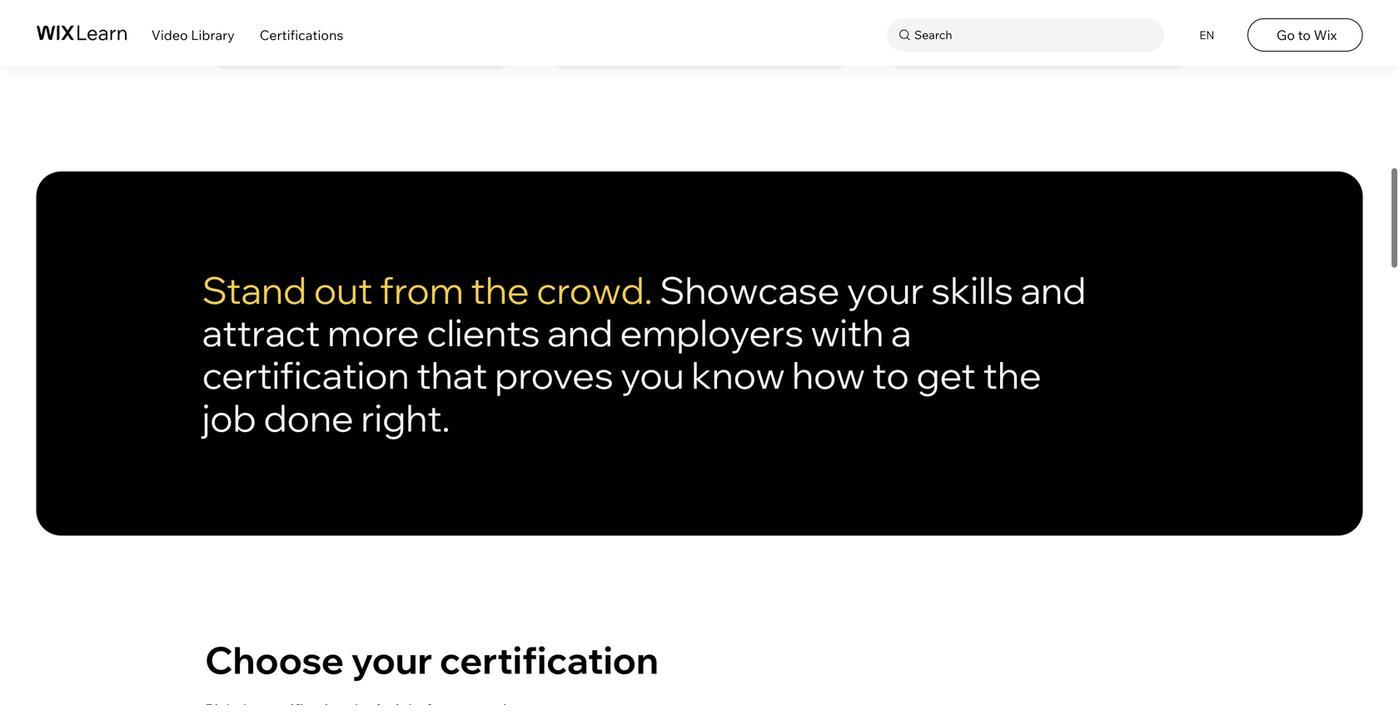 Task type: locate. For each thing, give the bounding box(es) containing it.
en
[[1200, 28, 1215, 42]]

showcase
[[660, 267, 840, 313]]

0 vertical spatial certification
[[202, 352, 410, 399]]

1 vertical spatial certification
[[440, 637, 659, 684]]

the
[[471, 267, 530, 313], [984, 352, 1042, 399]]

your
[[848, 267, 925, 313], [351, 637, 433, 684]]

to inside go to wix link
[[1299, 27, 1312, 43]]

attract
[[202, 309, 320, 356]]

0 horizontal spatial to
[[873, 352, 910, 399]]

menu bar
[[0, 0, 1400, 66]]

crowd.
[[537, 267, 653, 313]]

go to wix link
[[1248, 18, 1364, 52]]

choose your certification
[[205, 637, 659, 684]]

your inside showcase your skills and attract more clients and employers with a certification that proves you know how to get the job done right.
[[848, 267, 925, 313]]

go
[[1277, 27, 1296, 43]]

1 horizontal spatial your
[[848, 267, 925, 313]]

to left get
[[873, 352, 910, 399]]

a
[[892, 309, 912, 356]]

0 horizontal spatial and
[[548, 309, 613, 356]]

and
[[1021, 267, 1087, 313], [548, 309, 613, 356]]

1 horizontal spatial the
[[984, 352, 1042, 399]]

to right 'go'
[[1299, 27, 1312, 43]]

the right get
[[984, 352, 1042, 399]]

1 vertical spatial to
[[873, 352, 910, 399]]

stand
[[202, 267, 307, 313]]

1 vertical spatial the
[[984, 352, 1042, 399]]

to
[[1299, 27, 1312, 43], [873, 352, 910, 399]]

the right from
[[471, 267, 530, 313]]

get
[[917, 352, 976, 399]]

certifications link
[[260, 27, 344, 43]]

how
[[792, 352, 866, 399]]

0 vertical spatial to
[[1299, 27, 1312, 43]]

0 horizontal spatial the
[[471, 267, 530, 313]]

certification
[[202, 352, 410, 399], [440, 637, 659, 684]]

menu bar containing video library
[[0, 0, 1400, 66]]

0 horizontal spatial your
[[351, 637, 433, 684]]

proves
[[495, 352, 614, 399]]

your for choose
[[351, 637, 433, 684]]

1 vertical spatial your
[[351, 637, 433, 684]]

done
[[264, 394, 354, 441]]

0 horizontal spatial certification
[[202, 352, 410, 399]]

know
[[692, 352, 785, 399]]

skills
[[932, 267, 1014, 313]]

1 horizontal spatial to
[[1299, 27, 1312, 43]]

Search text field
[[911, 24, 1161, 46]]

certification inside showcase your skills and attract more clients and employers with a certification that proves you know how to get the job done right.
[[202, 352, 410, 399]]

to inside showcase your skills and attract more clients and employers with a certification that proves you know how to get the job done right.
[[873, 352, 910, 399]]

0 vertical spatial your
[[848, 267, 925, 313]]



Task type: describe. For each thing, give the bounding box(es) containing it.
from
[[380, 267, 464, 313]]

with
[[812, 309, 884, 356]]

video library
[[151, 27, 235, 43]]

job
[[202, 394, 256, 441]]

go to wix
[[1277, 27, 1338, 43]]

showcase your skills and attract more clients and employers with a certification that proves you know how to get the job done right.
[[202, 267, 1087, 441]]

the inside showcase your skills and attract more clients and employers with a certification that proves you know how to get the job done right.
[[984, 352, 1042, 399]]

right.
[[361, 394, 450, 441]]

you
[[621, 352, 685, 399]]

wix
[[1315, 27, 1338, 43]]

clients
[[427, 309, 540, 356]]

choose
[[205, 637, 344, 684]]

1 horizontal spatial certification
[[440, 637, 659, 684]]

video
[[151, 27, 188, 43]]

en button
[[1190, 18, 1223, 52]]

library
[[191, 27, 235, 43]]

that
[[417, 352, 488, 399]]

out
[[314, 267, 373, 313]]

your for showcase
[[848, 267, 925, 313]]

stand out from the crowd.
[[202, 267, 653, 313]]

more
[[328, 309, 420, 356]]

1 horizontal spatial and
[[1021, 267, 1087, 313]]

certifications
[[260, 27, 344, 43]]

employers
[[620, 309, 804, 356]]

0 vertical spatial the
[[471, 267, 530, 313]]

video library link
[[151, 27, 235, 43]]



Task type: vqa. For each thing, say whether or not it's contained in the screenshot.
clients
yes



